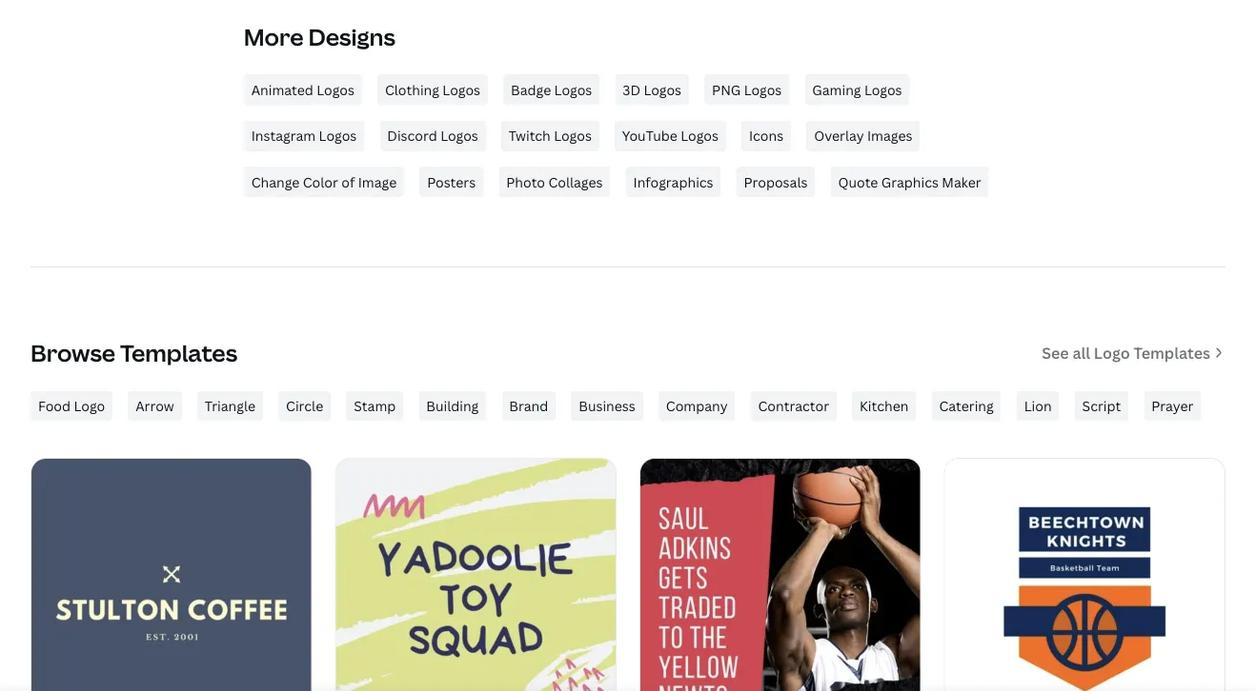 Task type: vqa. For each thing, say whether or not it's contained in the screenshot.
COLOR
yes



Task type: locate. For each thing, give the bounding box(es) containing it.
logos right gaming at the top right
[[864, 80, 902, 99]]

youtube logos
[[622, 127, 719, 145]]

games / recreation logo image
[[336, 460, 616, 692]]

proposals link
[[736, 167, 815, 197]]

logo inside food logo 'link'
[[74, 397, 105, 415]]

logos up of
[[319, 127, 357, 145]]

templates
[[120, 338, 237, 369], [1134, 343, 1210, 364]]

icons link
[[741, 120, 791, 151]]

stamp
[[354, 397, 396, 415]]

logos for 3d logos
[[644, 80, 682, 99]]

photo
[[506, 173, 545, 191]]

stamp link
[[346, 391, 403, 422]]

brand link
[[502, 391, 556, 422]]

food
[[38, 397, 71, 415]]

3d logos link
[[615, 74, 689, 105]]

logos right animated
[[317, 80, 354, 99]]

1 horizontal spatial logo
[[1094, 343, 1130, 364]]

logos for discord logos
[[440, 127, 478, 145]]

badge logos
[[511, 80, 592, 99]]

1 vertical spatial logo
[[74, 397, 105, 415]]

business
[[579, 397, 636, 415]]

logo inside the "see all logo templates" link
[[1094, 343, 1130, 364]]

instagram logos link
[[244, 120, 364, 151]]

0 horizontal spatial logo
[[74, 397, 105, 415]]

0 vertical spatial logo
[[1094, 343, 1130, 364]]

logos for gaming logos
[[864, 80, 902, 99]]

logos up posters
[[440, 127, 478, 145]]

quote graphics maker link
[[831, 167, 989, 197]]

infographics
[[633, 173, 713, 191]]

see
[[1042, 343, 1069, 364]]

script link
[[1075, 391, 1129, 422]]

templates up prayer
[[1134, 343, 1210, 364]]

clothing logos
[[385, 80, 480, 99]]

twitch logos link
[[501, 120, 599, 151]]

kitchen link
[[852, 391, 916, 422]]

company
[[666, 397, 728, 415]]

badge logos link
[[503, 74, 600, 105]]

proposals
[[744, 173, 808, 191]]

logos for png logos
[[744, 80, 782, 99]]

youtube logos link
[[615, 120, 726, 151]]

logos
[[317, 80, 354, 99], [443, 80, 480, 99], [554, 80, 592, 99], [644, 80, 682, 99], [744, 80, 782, 99], [864, 80, 902, 99], [319, 127, 357, 145], [440, 127, 478, 145], [554, 127, 592, 145], [681, 127, 719, 145]]

youtube
[[622, 127, 677, 145]]

more
[[244, 21, 304, 52]]

prayer link
[[1144, 391, 1201, 422]]

change color of image
[[251, 173, 397, 191]]

instagram logos
[[251, 127, 357, 145]]

posters
[[427, 173, 476, 191]]

lion link
[[1017, 391, 1059, 422]]

3d logos
[[623, 80, 682, 99]]

logos right twitch
[[554, 127, 592, 145]]

browse templates
[[30, 338, 237, 369]]

quote
[[838, 173, 878, 191]]

graphics
[[881, 173, 939, 191]]

images
[[867, 127, 913, 145]]

logo
[[1094, 343, 1130, 364], [74, 397, 105, 415]]

logos right 3d
[[644, 80, 682, 99]]

png logos
[[712, 80, 782, 99]]

logos right badge
[[554, 80, 592, 99]]

food logo link
[[30, 391, 113, 422]]

posters link
[[420, 167, 483, 197]]

contractor link
[[751, 391, 837, 422]]

basketball logo image
[[945, 460, 1225, 692]]

overlay
[[814, 127, 864, 145]]

logo right all
[[1094, 343, 1130, 364]]

logos right clothing
[[443, 80, 480, 99]]

image
[[358, 173, 397, 191]]

gaming
[[812, 80, 861, 99]]

logos right youtube
[[681, 127, 719, 145]]

catering
[[939, 397, 994, 415]]

kitchen
[[860, 397, 909, 415]]

business link
[[571, 391, 643, 422]]

templates up arrow
[[120, 338, 237, 369]]

logos right png
[[744, 80, 782, 99]]

circle link
[[278, 391, 331, 422]]

discord logos
[[387, 127, 478, 145]]

logo right food
[[74, 397, 105, 415]]



Task type: describe. For each thing, give the bounding box(es) containing it.
3d
[[623, 80, 640, 99]]

png logos link
[[704, 74, 789, 105]]

overlay images link
[[806, 120, 920, 151]]

gaming logos
[[812, 80, 902, 99]]

photo collages link
[[499, 167, 610, 197]]

more designs
[[244, 21, 395, 52]]

company link
[[658, 391, 735, 422]]

quote graphics maker
[[838, 173, 981, 191]]

badge
[[511, 80, 551, 99]]

icons
[[749, 127, 784, 145]]

discord
[[387, 127, 437, 145]]

clothing logos link
[[377, 74, 488, 105]]

food logo
[[38, 397, 105, 415]]

building
[[426, 397, 479, 415]]

logos for animated logos
[[317, 80, 354, 99]]

logos for badge logos
[[554, 80, 592, 99]]

cafe logo image
[[31, 460, 311, 692]]

photo collages
[[506, 173, 603, 191]]

collages
[[548, 173, 603, 191]]

infographics link
[[626, 167, 721, 197]]

maker
[[942, 173, 981, 191]]

png
[[712, 80, 741, 99]]

of
[[341, 173, 355, 191]]

arrow
[[135, 397, 174, 415]]

script
[[1082, 397, 1121, 415]]

lion
[[1024, 397, 1052, 415]]

catering link
[[932, 391, 1001, 422]]

sports logo image
[[640, 460, 920, 692]]

circle
[[286, 397, 323, 415]]

change
[[251, 173, 300, 191]]

all
[[1073, 343, 1090, 364]]

twitch
[[509, 127, 551, 145]]

animated logos
[[251, 80, 354, 99]]

logos for clothing logos
[[443, 80, 480, 99]]

triangle
[[205, 397, 256, 415]]

see all logo templates
[[1042, 343, 1210, 364]]

contractor
[[758, 397, 829, 415]]

building link
[[419, 391, 486, 422]]

1 horizontal spatial templates
[[1134, 343, 1210, 364]]

change color of image link
[[244, 167, 404, 197]]

0 horizontal spatial templates
[[120, 338, 237, 369]]

animated
[[251, 80, 313, 99]]

twitch logos
[[509, 127, 592, 145]]

overlay images
[[814, 127, 913, 145]]

browse
[[30, 338, 115, 369]]

logos for twitch logos
[[554, 127, 592, 145]]

animated logos link
[[244, 74, 362, 105]]

brand
[[509, 397, 548, 415]]

arrow link
[[128, 391, 182, 422]]

triangle link
[[197, 391, 263, 422]]

designs
[[308, 21, 395, 52]]

clothing
[[385, 80, 439, 99]]

discord logos link
[[380, 120, 486, 151]]

color
[[303, 173, 338, 191]]

prayer
[[1152, 397, 1194, 415]]

see all logo templates link
[[1042, 341, 1226, 366]]

logos for youtube logos
[[681, 127, 719, 145]]

logos for instagram logos
[[319, 127, 357, 145]]

gaming logos link
[[805, 74, 910, 105]]

instagram
[[251, 127, 316, 145]]



